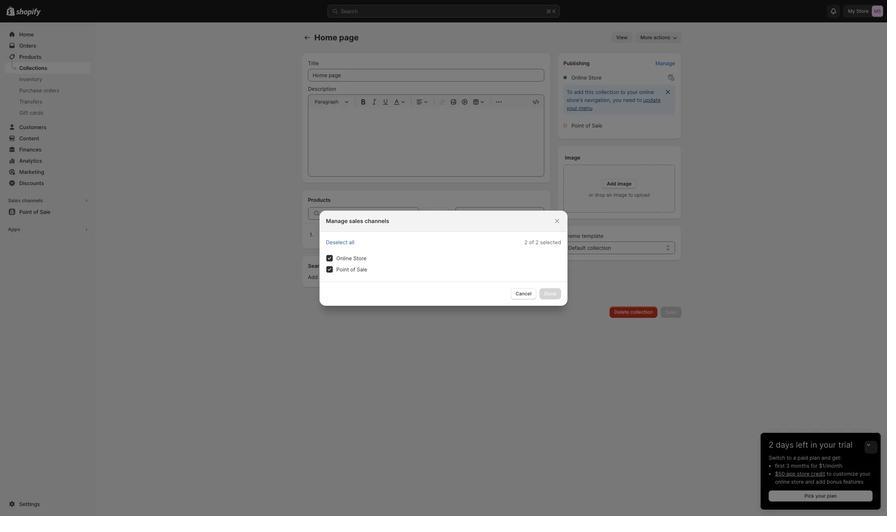 Task type: describe. For each thing, give the bounding box(es) containing it.
1 vertical spatial engine
[[479, 274, 496, 281]]

channels inside "dialog"
[[365, 218, 389, 224]]

search
[[461, 274, 478, 281]]

template
[[582, 233, 604, 239]]

apps
[[8, 227, 20, 233]]

manage button
[[651, 58, 680, 69]]

browse
[[426, 211, 444, 217]]

2 for 2 of 2 selected
[[525, 239, 528, 246]]

description
[[308, 86, 336, 92]]

how
[[370, 274, 380, 281]]

inventory
[[19, 76, 42, 82]]

sales channels
[[8, 198, 43, 204]]

see
[[359, 274, 368, 281]]

collections link
[[5, 62, 91, 74]]

collections
[[19, 65, 47, 71]]

purchase orders
[[19, 87, 59, 94]]

point of sale inside manage sales channels "dialog"
[[337, 266, 368, 273]]

switch
[[769, 455, 786, 461]]

image
[[565, 154, 581, 161]]

delete collection button
[[610, 307, 658, 318]]

manage sales channels
[[326, 218, 389, 224]]

customize
[[834, 471, 859, 477]]

inventory link
[[5, 74, 91, 85]]

upload
[[635, 192, 650, 198]]

collection down template
[[588, 245, 611, 251]]

0 vertical spatial online store
[[572, 74, 602, 81]]

home for home page
[[315, 33, 338, 42]]

to up "you"
[[621, 89, 626, 95]]

need
[[624, 97, 636, 103]]

1 vertical spatial image
[[614, 192, 628, 198]]

update your menu link
[[567, 97, 661, 111]]

shirt
[[349, 232, 360, 238]]

2 horizontal spatial a
[[794, 455, 797, 461]]

features
[[844, 479, 864, 485]]

left
[[797, 441, 809, 450]]

update
[[644, 97, 661, 103]]

days
[[776, 441, 794, 450]]

orders
[[44, 87, 59, 94]]

0 horizontal spatial listing
[[345, 263, 361, 269]]

home for home
[[19, 31, 34, 38]]

2 days left in your trial
[[769, 441, 853, 450]]

t-shirt link
[[343, 231, 360, 239]]

home link
[[5, 29, 91, 40]]

add for add image
[[607, 181, 617, 187]]

months
[[792, 463, 810, 469]]

0 horizontal spatial in
[[451, 274, 455, 281]]

your inside to add this collection to your online store's navigation, you need to
[[627, 89, 638, 95]]

transfers link
[[5, 96, 91, 107]]

add a description to see how this collection might appear in a search engine listing
[[308, 274, 512, 281]]

in inside dropdown button
[[811, 441, 818, 450]]

1 horizontal spatial products
[[308, 197, 331, 203]]

0 vertical spatial store
[[798, 471, 810, 477]]

2 for 2 days left in your trial
[[769, 441, 774, 450]]

$50 app store credit link
[[776, 471, 826, 477]]

pick your plan link
[[769, 491, 873, 502]]

and for store
[[806, 479, 815, 485]]

0 vertical spatial engine
[[327, 263, 344, 269]]

cancel
[[516, 291, 532, 297]]

your right pick
[[816, 493, 826, 499]]

all
[[349, 239, 355, 246]]

app
[[787, 471, 796, 477]]

for
[[811, 463, 818, 469]]

to right need
[[637, 97, 642, 103]]

add image
[[607, 181, 632, 187]]

k
[[553, 8, 556, 14]]

channels inside button
[[22, 198, 43, 204]]

credit
[[812, 471, 826, 477]]

$1/month
[[820, 463, 843, 469]]

manage for manage
[[656, 60, 676, 66]]

or
[[589, 192, 594, 198]]

cancel button
[[511, 288, 537, 300]]

0 vertical spatial plan
[[810, 455, 821, 461]]

view
[[617, 34, 628, 40]]

sale inside "dialog"
[[357, 266, 368, 273]]

1 vertical spatial of
[[529, 239, 534, 246]]

products link
[[5, 51, 91, 62]]

add inside to customize your online store and add bonus features
[[817, 479, 826, 485]]

2 days left in your trial button
[[761, 433, 881, 450]]

first
[[776, 463, 785, 469]]

discounts link
[[5, 178, 91, 189]]

an
[[607, 192, 612, 198]]

to up 3
[[787, 455, 792, 461]]

bonus
[[827, 479, 842, 485]]

your inside to customize your online store and add bonus features
[[860, 471, 871, 477]]

online inside to add this collection to your online store's navigation, you need to
[[640, 89, 654, 95]]

1 vertical spatial plan
[[828, 493, 837, 499]]

your inside dropdown button
[[820, 441, 837, 450]]

2 of 2 selected
[[525, 239, 562, 246]]

view link
[[612, 32, 633, 43]]

sort:
[[460, 211, 472, 217]]

paid
[[798, 455, 809, 461]]

0 horizontal spatial products
[[19, 54, 42, 60]]

to inside to customize your online store and add bonus features
[[827, 471, 832, 477]]

delete
[[615, 309, 630, 315]]

or drop an image to upload
[[589, 192, 650, 198]]

delete collection
[[615, 309, 653, 315]]

0 vertical spatial online
[[572, 74, 587, 81]]

discounts
[[19, 180, 44, 187]]

sales
[[349, 218, 363, 224]]

t-
[[343, 232, 349, 238]]

title
[[308, 60, 319, 66]]

1 horizontal spatial point of sale
[[572, 122, 603, 129]]

deselect all
[[326, 239, 355, 246]]

sales
[[8, 198, 21, 204]]

to left see
[[353, 274, 358, 281]]

status containing to add this collection to your online store's navigation, you need to
[[564, 85, 676, 115]]

gift
[[19, 110, 28, 116]]

1 horizontal spatial 2
[[536, 239, 539, 246]]

drop
[[595, 192, 606, 198]]

deselect
[[326, 239, 348, 246]]

0 horizontal spatial of
[[351, 266, 356, 273]]

first 3 months for $1/month
[[776, 463, 843, 469]]



Task type: locate. For each thing, give the bounding box(es) containing it.
online up search engine listing at the bottom of the page
[[337, 255, 352, 262]]

add up the store's
[[574, 89, 584, 95]]

to customize your online store and add bonus features
[[776, 471, 871, 485]]

1 horizontal spatial point
[[572, 122, 584, 129]]

best
[[474, 211, 485, 217]]

0 vertical spatial and
[[822, 455, 831, 461]]

image up or drop an image to upload
[[618, 181, 632, 187]]

menu
[[579, 105, 593, 111]]

cards
[[30, 110, 43, 116]]

1 vertical spatial point of sale
[[337, 266, 368, 273]]

manage for manage sales channels
[[326, 218, 348, 224]]

0 horizontal spatial engine
[[327, 263, 344, 269]]

and
[[822, 455, 831, 461], [806, 479, 815, 485]]

1 vertical spatial point
[[337, 266, 349, 273]]

1 horizontal spatial of
[[529, 239, 534, 246]]

this
[[585, 89, 594, 95], [381, 274, 390, 281]]

add for add a description to see how this collection might appear in a search engine listing
[[308, 274, 318, 281]]

pick
[[805, 493, 815, 499]]

transfers
[[19, 98, 42, 105]]

in
[[451, 274, 455, 281], [811, 441, 818, 450]]

collection right delete
[[631, 309, 653, 315]]

channels right sales
[[365, 218, 389, 224]]

your inside update your menu
[[567, 105, 578, 111]]

listing up the cancel button
[[497, 274, 512, 281]]

page
[[339, 33, 359, 42]]

online inside to customize your online store and add bonus features
[[776, 479, 790, 485]]

store
[[798, 471, 810, 477], [792, 479, 804, 485]]

0 vertical spatial online
[[640, 89, 654, 95]]

search for search
[[341, 8, 358, 14]]

in right appear
[[451, 274, 455, 281]]

0 horizontal spatial online store
[[337, 255, 367, 262]]

0 horizontal spatial point
[[337, 266, 349, 273]]

point of sale
[[572, 122, 603, 129], [337, 266, 368, 273]]

apps button
[[5, 224, 91, 235]]

deselect all button
[[321, 236, 359, 249]]

1 horizontal spatial engine
[[479, 274, 496, 281]]

a
[[320, 274, 323, 281], [457, 274, 460, 281], [794, 455, 797, 461]]

to left upload
[[629, 192, 634, 198]]

store inside to customize your online store and add bonus features
[[792, 479, 804, 485]]

0 horizontal spatial search
[[308, 263, 326, 269]]

2 vertical spatial of
[[351, 266, 356, 273]]

plan down bonus on the bottom of page
[[828, 493, 837, 499]]

update your menu
[[567, 97, 661, 111]]

search engine listing
[[308, 263, 361, 269]]

a left paid
[[794, 455, 797, 461]]

online up update
[[640, 89, 654, 95]]

listing up see
[[345, 263, 361, 269]]

appear
[[432, 274, 450, 281]]

manage sales channels dialog
[[0, 211, 888, 306]]

settings
[[19, 501, 40, 508]]

2 days left in your trial element
[[761, 454, 881, 510]]

1 horizontal spatial online
[[776, 479, 790, 485]]

1 horizontal spatial in
[[811, 441, 818, 450]]

and up $1/month
[[822, 455, 831, 461]]

0 horizontal spatial online
[[337, 255, 352, 262]]

0 horizontal spatial 2
[[525, 239, 528, 246]]

to down $1/month
[[827, 471, 832, 477]]

plan
[[810, 455, 821, 461], [828, 493, 837, 499]]

0 vertical spatial in
[[451, 274, 455, 281]]

1 vertical spatial online
[[776, 479, 790, 485]]

this inside to add this collection to your online store's navigation, you need to
[[585, 89, 594, 95]]

pick your plan
[[805, 493, 837, 499]]

point of sale up see
[[337, 266, 368, 273]]

settings link
[[5, 499, 91, 510]]

0 vertical spatial point
[[572, 122, 584, 129]]

trial
[[839, 441, 853, 450]]

0 horizontal spatial manage
[[326, 218, 348, 224]]

store's
[[567, 97, 583, 103]]

listing
[[345, 263, 361, 269], [497, 274, 512, 281]]

1 vertical spatial store
[[354, 255, 367, 262]]

and inside to customize your online store and add bonus features
[[806, 479, 815, 485]]

1 horizontal spatial search
[[341, 8, 358, 14]]

online store
[[572, 74, 602, 81], [337, 255, 367, 262]]

default collection
[[569, 245, 611, 251]]

0 vertical spatial channels
[[22, 198, 43, 204]]

0 horizontal spatial sale
[[357, 266, 368, 273]]

point up description
[[337, 266, 349, 273]]

point inside manage sales channels "dialog"
[[337, 266, 349, 273]]

purchase orders link
[[5, 85, 91, 96]]

0 horizontal spatial store
[[354, 255, 367, 262]]

store down all
[[354, 255, 367, 262]]

online store down all
[[337, 255, 367, 262]]

and for plan
[[822, 455, 831, 461]]

online
[[572, 74, 587, 81], [337, 255, 352, 262]]

this right how
[[381, 274, 390, 281]]

sort: best selling
[[460, 211, 502, 217]]

0 vertical spatial point of sale
[[572, 122, 603, 129]]

selected
[[540, 239, 562, 246]]

$50
[[776, 471, 785, 477]]

1 vertical spatial store
[[792, 479, 804, 485]]

1 vertical spatial channels
[[365, 218, 389, 224]]

1 vertical spatial products
[[308, 197, 331, 203]]

store
[[589, 74, 602, 81], [354, 255, 367, 262]]

online down $50
[[776, 479, 790, 485]]

0 vertical spatial store
[[589, 74, 602, 81]]

description
[[324, 274, 352, 281]]

collection inside to add this collection to your online store's navigation, you need to
[[596, 89, 619, 95]]

store down the $50 app store credit
[[792, 479, 804, 485]]

image
[[618, 181, 632, 187], [614, 192, 628, 198]]

1 vertical spatial in
[[811, 441, 818, 450]]

collection left might
[[392, 274, 416, 281]]

in right the left
[[811, 441, 818, 450]]

1 vertical spatial listing
[[497, 274, 512, 281]]

add
[[574, 89, 584, 95], [817, 479, 826, 485]]

search for search engine listing
[[308, 263, 326, 269]]

0 horizontal spatial plan
[[810, 455, 821, 461]]

online inside manage sales channels "dialog"
[[337, 255, 352, 262]]

sale up see
[[357, 266, 368, 273]]

engine right search
[[479, 274, 496, 281]]

a left search
[[457, 274, 460, 281]]

of down menu
[[586, 122, 591, 129]]

1 vertical spatial online store
[[337, 255, 367, 262]]

online down publishing
[[572, 74, 587, 81]]

theme template
[[564, 233, 604, 239]]

channels down discounts
[[22, 198, 43, 204]]

1 vertical spatial online
[[337, 255, 352, 262]]

1 horizontal spatial a
[[457, 274, 460, 281]]

collection inside button
[[631, 309, 653, 315]]

1 vertical spatial sale
[[357, 266, 368, 273]]

0 horizontal spatial add
[[574, 89, 584, 95]]

publishing
[[564, 60, 590, 66]]

0 vertical spatial manage
[[656, 60, 676, 66]]

add down search engine listing at the bottom of the page
[[308, 274, 318, 281]]

$50 app store credit
[[776, 471, 826, 477]]

add
[[607, 181, 617, 187], [308, 274, 318, 281]]

1 horizontal spatial and
[[822, 455, 831, 461]]

0 vertical spatial listing
[[345, 263, 361, 269]]

to
[[567, 89, 573, 95]]

home
[[19, 31, 34, 38], [315, 33, 338, 42]]

0 horizontal spatial channels
[[22, 198, 43, 204]]

1 vertical spatial search
[[308, 263, 326, 269]]

1 vertical spatial manage
[[326, 218, 348, 224]]

1 vertical spatial this
[[381, 274, 390, 281]]

might
[[417, 274, 431, 281]]

manage inside "dialog"
[[326, 218, 348, 224]]

2 horizontal spatial 2
[[769, 441, 774, 450]]

online store inside manage sales channels "dialog"
[[337, 255, 367, 262]]

1 horizontal spatial plan
[[828, 493, 837, 499]]

sale down menu
[[592, 122, 603, 129]]

store up navigation,
[[589, 74, 602, 81]]

gift cards link
[[5, 107, 91, 118]]

3
[[787, 463, 790, 469]]

gift cards
[[19, 110, 43, 116]]

point down menu
[[572, 122, 584, 129]]

your down the store's
[[567, 105, 578, 111]]

switch to a paid plan and get:
[[769, 455, 842, 461]]

2 inside dropdown button
[[769, 441, 774, 450]]

shopify image
[[16, 8, 41, 16]]

1 vertical spatial add
[[817, 479, 826, 485]]

default
[[569, 245, 586, 251]]

of up description
[[351, 266, 356, 273]]

search
[[341, 8, 358, 14], [308, 263, 326, 269]]

0 vertical spatial add
[[607, 181, 617, 187]]

your up get:
[[820, 441, 837, 450]]

0 vertical spatial search
[[341, 8, 358, 14]]

purchase
[[19, 87, 42, 94]]

manage inside button
[[656, 60, 676, 66]]

search up description
[[308, 263, 326, 269]]

add down "credit"
[[817, 479, 826, 485]]

your
[[627, 89, 638, 95], [567, 105, 578, 111], [820, 441, 837, 450], [860, 471, 871, 477], [816, 493, 826, 499]]

1 horizontal spatial listing
[[497, 274, 512, 281]]

add up an
[[607, 181, 617, 187]]

1 horizontal spatial channels
[[365, 218, 389, 224]]

collection up navigation,
[[596, 89, 619, 95]]

plan up for
[[810, 455, 821, 461]]

browse button
[[421, 207, 449, 220]]

point
[[572, 122, 584, 129], [337, 266, 349, 273]]

1 horizontal spatial add
[[817, 479, 826, 485]]

online store down publishing
[[572, 74, 602, 81]]

0 vertical spatial products
[[19, 54, 42, 60]]

to add this collection to your online store's navigation, you need to
[[567, 89, 654, 103]]

0 horizontal spatial online
[[640, 89, 654, 95]]

sales channels button
[[5, 195, 91, 207]]

1 horizontal spatial add
[[607, 181, 617, 187]]

1 horizontal spatial manage
[[656, 60, 676, 66]]

0 vertical spatial image
[[618, 181, 632, 187]]

0 horizontal spatial point of sale
[[337, 266, 368, 273]]

0 vertical spatial of
[[586, 122, 591, 129]]

1 horizontal spatial online store
[[572, 74, 602, 81]]

home page
[[315, 33, 359, 42]]

collection
[[596, 89, 619, 95], [588, 245, 611, 251], [392, 274, 416, 281], [631, 309, 653, 315]]

navigation,
[[585, 97, 612, 103]]

point of sale down menu
[[572, 122, 603, 129]]

1 vertical spatial and
[[806, 479, 815, 485]]

store down 'months'
[[798, 471, 810, 477]]

home left page
[[315, 33, 338, 42]]

1 horizontal spatial online
[[572, 74, 587, 81]]

and down "credit"
[[806, 479, 815, 485]]

store inside manage sales channels "dialog"
[[354, 255, 367, 262]]

⌘
[[547, 8, 551, 14]]

theme
[[564, 233, 581, 239]]

0 horizontal spatial add
[[308, 274, 318, 281]]

0 horizontal spatial this
[[381, 274, 390, 281]]

status
[[564, 85, 676, 115]]

1 vertical spatial add
[[308, 274, 318, 281]]

1 horizontal spatial sale
[[592, 122, 603, 129]]

0 vertical spatial this
[[585, 89, 594, 95]]

add inside to add this collection to your online store's navigation, you need to
[[574, 89, 584, 95]]

1 horizontal spatial store
[[589, 74, 602, 81]]

get:
[[833, 455, 842, 461]]

a left description
[[320, 274, 323, 281]]

your up features on the bottom of the page
[[860, 471, 871, 477]]

search up page
[[341, 8, 358, 14]]

this up navigation,
[[585, 89, 594, 95]]

channels
[[22, 198, 43, 204], [365, 218, 389, 224]]

home down shopify image
[[19, 31, 34, 38]]

0 vertical spatial sale
[[592, 122, 603, 129]]

engine up description
[[327, 263, 344, 269]]

manage up t-
[[326, 218, 348, 224]]

you
[[613, 97, 622, 103]]

image right an
[[614, 192, 628, 198]]

manage up update
[[656, 60, 676, 66]]

0 horizontal spatial a
[[320, 274, 323, 281]]

1 horizontal spatial home
[[315, 33, 338, 42]]

2 horizontal spatial of
[[586, 122, 591, 129]]

your up need
[[627, 89, 638, 95]]

of left 'selected'
[[529, 239, 534, 246]]

1 horizontal spatial this
[[585, 89, 594, 95]]

0 horizontal spatial and
[[806, 479, 815, 485]]

0 vertical spatial add
[[574, 89, 584, 95]]

0 horizontal spatial home
[[19, 31, 34, 38]]



Task type: vqa. For each thing, say whether or not it's contained in the screenshot.
My Store image
no



